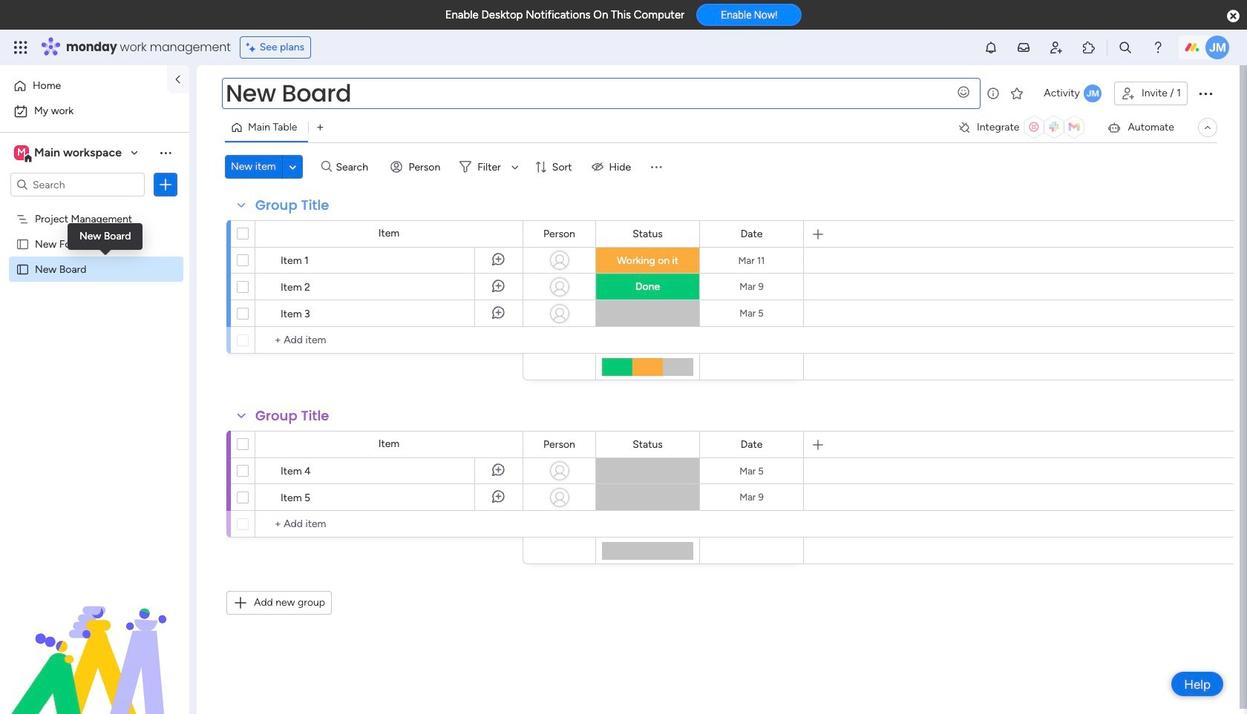Task type: vqa. For each thing, say whether or not it's contained in the screenshot.
Getting started element
no



Task type: describe. For each thing, give the bounding box(es) containing it.
0 vertical spatial option
[[9, 74, 158, 98]]

2 + add item text field from the top
[[263, 516, 516, 534]]

1 vertical spatial option
[[9, 99, 180, 123]]

see plans image
[[246, 39, 260, 56]]

add view image
[[317, 122, 323, 133]]

board activity image
[[1084, 85, 1102, 102]]

collapse board header image
[[1202, 122, 1214, 134]]

1 + add item text field from the top
[[263, 332, 516, 350]]

select product image
[[13, 40, 28, 55]]

workspace options image
[[158, 145, 173, 160]]

update feed image
[[1016, 40, 1031, 55]]

notifications image
[[984, 40, 999, 55]]

jeremy miller image
[[1206, 36, 1229, 59]]

2 public board image from the top
[[16, 262, 30, 276]]

1 public board image from the top
[[16, 237, 30, 251]]

add emoji image
[[956, 85, 971, 99]]

show board description image
[[985, 86, 1002, 101]]

add to favorites image
[[1010, 86, 1025, 101]]



Task type: locate. For each thing, give the bounding box(es) containing it.
0 vertical spatial options image
[[1197, 85, 1215, 102]]

Board name field
[[222, 78, 981, 109]]

arrow down image
[[506, 158, 524, 176]]

workspace image
[[14, 145, 29, 161]]

menu image
[[649, 160, 664, 174]]

lottie animation image
[[0, 565, 189, 715]]

Search field
[[332, 157, 377, 177]]

1 horizontal spatial options image
[[1197, 85, 1215, 102]]

v2 search image
[[321, 159, 332, 175]]

options image down "workspace options" icon
[[158, 177, 173, 192]]

list box
[[0, 203, 189, 482]]

1 vertical spatial + add item text field
[[263, 516, 516, 534]]

+ Add item text field
[[263, 332, 516, 350], [263, 516, 516, 534]]

1 vertical spatial options image
[[158, 177, 173, 192]]

lottie animation element
[[0, 565, 189, 715]]

None field
[[252, 196, 333, 215], [540, 226, 579, 242], [629, 226, 667, 242], [737, 226, 766, 242], [252, 407, 333, 426], [540, 437, 579, 453], [629, 437, 667, 453], [737, 437, 766, 453], [252, 196, 333, 215], [540, 226, 579, 242], [629, 226, 667, 242], [737, 226, 766, 242], [252, 407, 333, 426], [540, 437, 579, 453], [629, 437, 667, 453], [737, 437, 766, 453]]

1 vertical spatial public board image
[[16, 262, 30, 276]]

angle down image
[[289, 161, 296, 173]]

monday marketplace image
[[1082, 40, 1097, 55]]

invite members image
[[1049, 40, 1064, 55]]

options image up collapse board header icon
[[1197, 85, 1215, 102]]

0 horizontal spatial options image
[[158, 177, 173, 192]]

2 vertical spatial option
[[0, 205, 189, 208]]

Search in workspace field
[[31, 176, 124, 193]]

dapulse close image
[[1227, 9, 1240, 24]]

workspace selection element
[[14, 144, 124, 163]]

option
[[9, 74, 158, 98], [9, 99, 180, 123], [0, 205, 189, 208]]

help image
[[1151, 40, 1166, 55]]

search everything image
[[1118, 40, 1133, 55]]

0 vertical spatial + add item text field
[[263, 332, 516, 350]]

0 vertical spatial public board image
[[16, 237, 30, 251]]

public board image
[[16, 237, 30, 251], [16, 262, 30, 276]]

options image
[[1197, 85, 1215, 102], [158, 177, 173, 192]]



